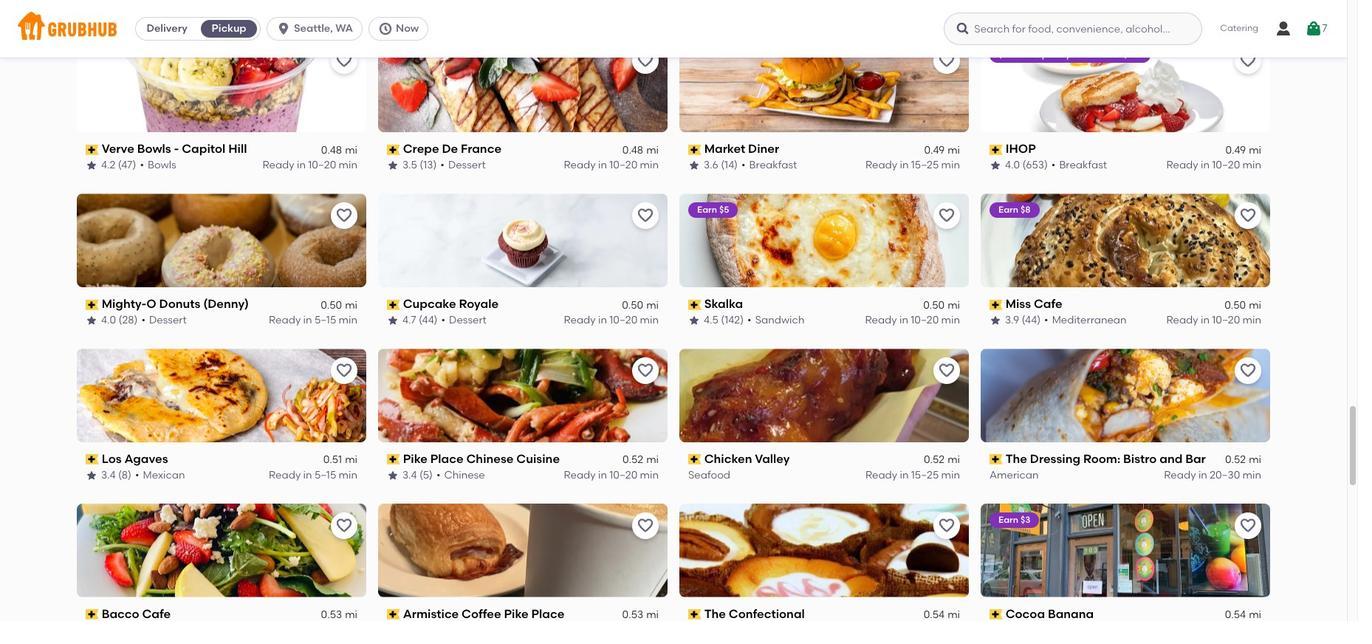 Task type: vqa. For each thing, say whether or not it's contained in the screenshot.


Task type: locate. For each thing, give the bounding box(es) containing it.
ready for skalka
[[865, 314, 897, 326]]

save this restaurant button for crepe de france logo
[[632, 48, 659, 74]]

in for miss cafe
[[1201, 314, 1210, 326]]

subscription pass image left mighty- at left
[[86, 300, 99, 310]]

pike down "armistice coffee pike place logo"
[[504, 607, 529, 621]]

1 horizontal spatial (44)
[[1022, 314, 1041, 326]]

subscription pass image left 'the confectional' at the right bottom of page
[[689, 610, 702, 620]]

svg image inside seattle, wa button
[[276, 21, 291, 36]]

1 horizontal spatial coffee
[[462, 607, 501, 621]]

star icon image left 3.5 (13)
[[387, 160, 399, 171]]

• dessert for france
[[441, 159, 486, 171]]

in for ihop
[[1201, 159, 1210, 171]]

seattle, wa
[[294, 22, 353, 35]]

subscription pass image left armistice
[[387, 610, 400, 620]]

svg image
[[1275, 20, 1293, 38], [1305, 20, 1323, 38], [276, 21, 291, 36]]

4 0.50 mi from the left
[[1225, 299, 1262, 311]]

10–20
[[308, 4, 336, 16], [911, 4, 939, 16], [1212, 4, 1241, 16], [308, 159, 336, 171], [610, 159, 638, 171], [1212, 159, 1241, 171], [610, 314, 638, 326], [911, 314, 939, 326], [1212, 314, 1241, 326], [610, 469, 638, 481]]

4.0 left (28) at the left bottom of the page
[[101, 314, 116, 326]]

mi for mighty-o donuts (denny)
[[345, 299, 358, 311]]

svg image
[[378, 21, 393, 36], [956, 21, 971, 36]]

1 3.5 from the top
[[403, 4, 417, 16]]

seafood
[[689, 469, 731, 481]]

subscription pass image left market
[[689, 145, 702, 155]]

0.49
[[925, 144, 945, 156], [1226, 144, 1246, 156]]

1 0.48 from the left
[[321, 144, 342, 156]]

subscription pass image inside 'armistice coffee pike place' link
[[387, 610, 400, 620]]

2 0.50 mi from the left
[[622, 299, 659, 311]]

-
[[174, 142, 179, 156]]

save this restaurant button for mighty-o donuts (denny) logo
[[331, 203, 358, 229]]

0 vertical spatial 4.0
[[1005, 159, 1020, 171]]

15–25 for market diner
[[911, 159, 939, 171]]

2 horizontal spatial svg image
[[1305, 20, 1323, 38]]

save this restaurant button for bacco cafe logo
[[331, 513, 358, 539]]

1 (44) from the left
[[419, 314, 438, 326]]

ready in 10–20 min for miss cafe
[[1167, 314, 1262, 326]]

cafe right miss
[[1034, 297, 1063, 311]]

subscription pass image left crepe on the top left of the page
[[387, 145, 400, 155]]

0 vertical spatial cafe
[[1034, 297, 1063, 311]]

1 svg image from the left
[[378, 21, 393, 36]]

0 vertical spatial bowls
[[137, 142, 171, 156]]

1 vertical spatial 4.0
[[101, 314, 116, 326]]

5–15 for mighty-o donuts (denny)
[[315, 314, 336, 326]]

0.49 for market diner
[[925, 144, 945, 156]]

0 vertical spatial ready in 15–25 min
[[866, 159, 960, 171]]

in for pike place chinese cuisine
[[598, 469, 607, 481]]

mediterranean
[[1052, 314, 1127, 326]]

the
[[1006, 452, 1028, 466], [705, 607, 726, 621]]

american
[[990, 469, 1039, 481]]

3 0.52 mi from the left
[[1226, 454, 1262, 466]]

earn $5
[[697, 205, 729, 215]]

coffee right armistice
[[462, 607, 501, 621]]

pike
[[403, 452, 428, 466], [504, 607, 529, 621]]

ready in 10–20 min for skalka
[[865, 314, 960, 326]]

• down 'miss cafe'
[[1045, 314, 1049, 326]]

0 horizontal spatial pike
[[403, 452, 428, 466]]

dessert down france
[[448, 159, 486, 171]]

in
[[297, 4, 306, 16], [900, 4, 909, 16], [1201, 4, 1210, 16], [297, 159, 306, 171], [598, 159, 607, 171], [900, 159, 909, 171], [1201, 159, 1210, 171], [303, 314, 312, 326], [598, 314, 607, 326], [900, 314, 909, 326], [1201, 314, 1210, 326], [303, 469, 312, 481], [598, 469, 607, 481], [900, 469, 909, 481], [1199, 469, 1208, 481]]

star icon image left "4.0 (653)"
[[990, 160, 1002, 171]]

place up • chinese
[[430, 452, 464, 466]]

min for pike place chinese cuisine
[[640, 469, 659, 481]]

mi
[[345, 144, 358, 156], [647, 144, 659, 156], [948, 144, 960, 156], [1249, 144, 1262, 156], [345, 299, 358, 311], [647, 299, 659, 311], [948, 299, 960, 311], [1249, 299, 1262, 311], [345, 454, 358, 466], [647, 454, 659, 466], [948, 454, 960, 466], [1249, 454, 1262, 466]]

0 horizontal spatial 0.48
[[321, 144, 342, 156]]

earn $3
[[999, 515, 1031, 525]]

1 15–25 from the top
[[911, 159, 939, 171]]

miss
[[1006, 297, 1031, 311]]

• breakfast
[[1045, 4, 1101, 16], [742, 159, 797, 171], [1052, 159, 1107, 171]]

• for mighty-o donuts (denny)
[[141, 314, 146, 326]]

0 horizontal spatial 0.52
[[623, 454, 644, 466]]

place down "armistice coffee pike place logo"
[[531, 607, 565, 621]]

earn
[[697, 205, 717, 215], [999, 205, 1019, 215], [999, 515, 1019, 525]]

$3
[[1021, 515, 1031, 525]]

0.49 for ihop
[[1226, 144, 1246, 156]]

star icon image left 4.5
[[689, 315, 700, 326]]

4.0 for mighty-o donuts (denny)
[[101, 314, 116, 326]]

save this restaurant button for cupcake royale logo
[[632, 203, 659, 229]]

mi for chicken valley
[[948, 454, 960, 466]]

1 0.50 mi from the left
[[321, 299, 358, 311]]

0 horizontal spatial 0.52 mi
[[623, 454, 659, 466]]

0 vertical spatial ready in 5–15 min
[[269, 314, 358, 326]]

1 vertical spatial pike
[[504, 607, 529, 621]]

0.50 mi
[[321, 299, 358, 311], [622, 299, 659, 311], [924, 299, 960, 311], [1225, 299, 1262, 311]]

breakfast right (653)
[[1060, 159, 1107, 171]]

4.7
[[403, 314, 416, 326]]

ready in 15–25 min for chicken valley
[[866, 469, 960, 481]]

• right '(13)' at the top left of page
[[441, 159, 445, 171]]

1 0.48 mi from the left
[[321, 144, 358, 156]]

in for the dressing room: bistro and bar
[[1199, 469, 1208, 481]]

1 5–15 from the top
[[315, 314, 336, 326]]

subscription pass image for cocoa banana
[[990, 610, 1003, 620]]

0 vertical spatial 15–25
[[911, 159, 939, 171]]

cafe
[[1034, 297, 1063, 311], [142, 607, 171, 621]]

1 horizontal spatial 0.48
[[623, 144, 644, 156]]

• breakfast right (653)
[[1052, 159, 1107, 171]]

(44) down cupcake
[[419, 314, 438, 326]]

• right (14)
[[742, 159, 746, 171]]

ready in 5–15 min for mighty-o donuts (denny)
[[269, 314, 358, 326]]

0 horizontal spatial 4.0
[[101, 314, 116, 326]]

subscription pass image left bacco
[[86, 610, 99, 620]]

cafe for bacco cafe
[[142, 607, 171, 621]]

breakfast right (29)
[[1053, 4, 1101, 16]]

0 horizontal spatial (44)
[[419, 314, 438, 326]]

ready for market diner
[[866, 159, 898, 171]]

min for los agaves
[[339, 469, 358, 481]]

star icon image left 4.2
[[86, 160, 98, 171]]

4 0.50 from the left
[[1225, 299, 1246, 311]]

save this restaurant image for bacco cafe logo
[[335, 517, 353, 535]]

2 0.49 mi from the left
[[1226, 144, 1262, 156]]

1 ready in 15–25 min from the top
[[866, 159, 960, 171]]

1 horizontal spatial 0.49
[[1226, 144, 1246, 156]]

subscription pass image for skalka
[[689, 300, 702, 310]]

cocoa banana logo image
[[981, 504, 1271, 598]]

save this restaurant image for market diner
[[938, 52, 956, 70]]

subscription pass image left ihop
[[990, 145, 1003, 155]]

0 vertical spatial the
[[1006, 452, 1028, 466]]

1 horizontal spatial the
[[1006, 452, 1028, 466]]

armistice coffee pike place logo image
[[378, 504, 668, 598]]

subscription pass image left cupcake
[[387, 300, 400, 310]]

bowls down the verve bowls - capitol hill
[[148, 159, 176, 171]]

• right (653)
[[1052, 159, 1056, 171]]

10–20 for skalka
[[911, 314, 939, 326]]

• chinese
[[437, 469, 485, 481]]

0 vertical spatial pike
[[403, 452, 428, 466]]

1 0.50 from the left
[[321, 299, 342, 311]]

1 vertical spatial ready in 5–15 min
[[269, 469, 358, 481]]

market diner logo image
[[680, 39, 969, 132]]

star icon image left 3.4 (8) on the left bottom
[[86, 470, 98, 482]]

valley
[[755, 452, 790, 466]]

1 0.52 mi from the left
[[623, 454, 659, 466]]

1 0.49 mi from the left
[[925, 144, 960, 156]]

star icon image
[[86, 5, 98, 16], [387, 5, 399, 16], [990, 5, 1002, 16], [86, 160, 98, 171], [387, 160, 399, 171], [689, 160, 700, 171], [990, 160, 1002, 171], [86, 315, 98, 326], [387, 315, 399, 326], [689, 315, 700, 326], [990, 315, 1002, 326], [86, 470, 98, 482], [387, 470, 399, 482]]

catering button
[[1210, 12, 1269, 46]]

the up american
[[1006, 452, 1028, 466]]

coffee
[[143, 4, 177, 16], [462, 607, 501, 621]]

ready in 5–15 min
[[269, 314, 358, 326], [269, 469, 358, 481]]

2 15–25 from the top
[[911, 469, 939, 481]]

1 horizontal spatial svg image
[[956, 21, 971, 36]]

0 vertical spatial delivery
[[147, 22, 187, 35]]

and left bar
[[1160, 452, 1183, 466]]

ready in 10–20 min
[[263, 4, 358, 16], [865, 4, 960, 16], [1167, 4, 1262, 16], [263, 159, 358, 171], [564, 159, 659, 171], [1167, 159, 1262, 171], [564, 314, 659, 326], [865, 314, 960, 326], [1167, 314, 1262, 326], [564, 469, 659, 481]]

delivery
[[147, 22, 187, 35], [1011, 50, 1046, 60]]

3.8 (6)
[[101, 4, 132, 16]]

earn left $5
[[697, 205, 717, 215]]

(13)
[[420, 159, 437, 171]]

delivery down coffee and tea
[[147, 22, 187, 35]]

delivery right $0
[[1011, 50, 1046, 60]]

mighty-o donuts (denny) logo image
[[77, 194, 366, 288]]

and left "tea" on the left top of page
[[180, 4, 199, 16]]

0.52 mi
[[623, 454, 659, 466], [924, 454, 960, 466], [1226, 454, 1262, 466]]

coffee up delivery 'button'
[[143, 4, 177, 16]]

0 horizontal spatial and
[[180, 4, 199, 16]]

cocoa
[[1006, 607, 1045, 621]]

1 vertical spatial 15–25
[[911, 469, 939, 481]]

wa
[[336, 22, 353, 35]]

dessert for france
[[448, 159, 486, 171]]

1 vertical spatial 3.5
[[403, 159, 417, 171]]

1 3.4 from the left
[[101, 469, 116, 481]]

1 horizontal spatial 0.52 mi
[[924, 454, 960, 466]]

1 horizontal spatial 0.52
[[924, 454, 945, 466]]

3.4 (5)
[[403, 469, 433, 481]]

4.5
[[704, 314, 719, 326]]

2 0.48 mi from the left
[[623, 144, 659, 156]]

bacco cafe logo image
[[77, 504, 366, 598]]

ready in 15–25 min
[[866, 159, 960, 171], [866, 469, 960, 481]]

save this restaurant image
[[637, 52, 655, 70], [938, 52, 956, 70], [1240, 52, 1257, 70], [335, 207, 353, 225], [1240, 207, 1257, 225], [335, 362, 353, 380], [938, 362, 956, 380], [1240, 362, 1257, 380]]

1 vertical spatial 5–15
[[315, 469, 336, 481]]

cafe right bacco
[[142, 607, 171, 621]]

• right "(5)"
[[437, 469, 441, 481]]

3.6 (14)
[[704, 159, 738, 171]]

• dessert
[[441, 159, 486, 171], [141, 314, 187, 326], [441, 314, 487, 326]]

(29)
[[1022, 4, 1042, 16]]

breakfast down diner
[[750, 159, 797, 171]]

• right (29)
[[1045, 4, 1049, 16]]

2 0.50 from the left
[[622, 299, 644, 311]]

10–20 for crepe de france
[[610, 159, 638, 171]]

subscription pass image inside "cocoa banana" link
[[990, 610, 1003, 620]]

3.6
[[704, 159, 719, 171]]

earn left $8 in the top of the page
[[999, 205, 1019, 215]]

3 0.52 from the left
[[1226, 454, 1246, 466]]

4.2 (47)
[[101, 159, 136, 171]]

•
[[1045, 4, 1049, 16], [140, 159, 144, 171], [441, 159, 445, 171], [742, 159, 746, 171], [1052, 159, 1056, 171], [141, 314, 146, 326], [441, 314, 446, 326], [748, 314, 752, 326], [1045, 314, 1049, 326], [135, 469, 139, 481], [437, 469, 441, 481]]

1 vertical spatial ready in 15–25 min
[[866, 469, 960, 481]]

subscription pass image
[[86, 145, 99, 155], [689, 145, 702, 155], [990, 300, 1003, 310], [689, 455, 702, 465], [689, 610, 702, 620]]

1 horizontal spatial 0.49 mi
[[1226, 144, 1262, 156]]

in for verve bowls - capitol hill
[[297, 159, 306, 171]]

20–30
[[1210, 469, 1241, 481]]

3.4
[[101, 469, 116, 481], [403, 469, 417, 481]]

15–25
[[911, 159, 939, 171], [911, 469, 939, 481]]

0 horizontal spatial 0.49 mi
[[925, 144, 960, 156]]

• right (142) on the bottom
[[748, 314, 752, 326]]

3.5 left '(13)' at the top left of page
[[403, 159, 417, 171]]

in for los agaves
[[303, 469, 312, 481]]

10–20 for miss cafe
[[1212, 314, 1241, 326]]

the left confectional
[[705, 607, 726, 621]]

subscription pass image left miss
[[990, 300, 1003, 310]]

0 horizontal spatial cafe
[[142, 607, 171, 621]]

• right (28) at the left bottom of the page
[[141, 314, 146, 326]]

save this restaurant image for "armistice coffee pike place logo"
[[637, 517, 655, 535]]

• bowls
[[140, 159, 176, 171]]

save this restaurant button for "armistice coffee pike place logo"
[[632, 513, 659, 539]]

(44) for miss
[[1022, 314, 1041, 326]]

ihop
[[1006, 142, 1036, 156]]

star icon image for mighty-o donuts (denny)
[[86, 315, 98, 326]]

pike up 3.4 (5)
[[403, 452, 428, 466]]

miss cafe logo image
[[981, 194, 1271, 288]]

bowls for verve
[[137, 142, 171, 156]]

min for verve bowls - capitol hill
[[339, 159, 358, 171]]

1 horizontal spatial 3.4
[[403, 469, 417, 481]]

1 0.52 from the left
[[623, 454, 644, 466]]

0 horizontal spatial svg image
[[378, 21, 393, 36]]

2 3.4 from the left
[[403, 469, 417, 481]]

ready for ihop
[[1167, 159, 1199, 171]]

mi for market diner
[[948, 144, 960, 156]]

0.50 mi for cafe
[[1225, 299, 1262, 311]]

1 vertical spatial delivery
[[1011, 50, 1046, 60]]

4.0 down ihop
[[1005, 159, 1020, 171]]

0.50 for royale
[[622, 299, 644, 311]]

in for chicken valley
[[900, 469, 909, 481]]

breakfast
[[1053, 4, 1101, 16], [750, 159, 797, 171], [1060, 159, 1107, 171]]

1 0.49 from the left
[[925, 144, 945, 156]]

2 0.48 from the left
[[623, 144, 644, 156]]

chicken
[[705, 452, 752, 466]]

armistice coffee pike place link
[[387, 606, 659, 621]]

pickup
[[212, 22, 246, 35]]

0.49 mi for market diner
[[925, 144, 960, 156]]

1 vertical spatial place
[[531, 607, 565, 621]]

subscription pass image up american
[[990, 455, 1003, 465]]

4.0 (28)
[[101, 314, 138, 326]]

pike place chinese cuisine logo image
[[378, 349, 668, 443]]

dessert down mighty-o donuts (denny)
[[149, 314, 187, 326]]

bowls up • bowls
[[137, 142, 171, 156]]

0 horizontal spatial delivery
[[147, 22, 187, 35]]

2 0.52 from the left
[[924, 454, 945, 466]]

skalka
[[705, 297, 743, 311]]

(6)
[[118, 4, 132, 16]]

3.4 left "(5)"
[[403, 469, 417, 481]]

1 ready in 5–15 min from the top
[[269, 314, 358, 326]]

• right (8)
[[135, 469, 139, 481]]

1 vertical spatial cafe
[[142, 607, 171, 621]]

0 horizontal spatial place
[[430, 452, 464, 466]]

1 vertical spatial bowls
[[148, 159, 176, 171]]

star icon image left "4.0 (28)"
[[86, 315, 98, 326]]

chicken valley logo image
[[680, 349, 969, 443]]

• right (47)
[[140, 159, 144, 171]]

7 button
[[1305, 16, 1328, 42]]

• breakfast down diner
[[742, 159, 797, 171]]

1 horizontal spatial and
[[1160, 452, 1183, 466]]

3 0.50 mi from the left
[[924, 299, 960, 311]]

subscription pass image for pike place chinese cuisine
[[387, 455, 400, 465]]

subscription pass image inside bacco cafe link
[[86, 610, 99, 620]]

subscription pass image left skalka
[[689, 300, 702, 310]]

save this restaurant image
[[335, 52, 353, 70], [637, 207, 655, 225], [938, 207, 956, 225], [637, 362, 655, 380], [335, 517, 353, 535], [637, 517, 655, 535], [938, 517, 956, 535], [1240, 517, 1257, 535]]

3.4 for pike place chinese cuisine
[[403, 469, 417, 481]]

• mediterranean
[[1045, 314, 1127, 326]]

svg image inside 'now' button
[[378, 21, 393, 36]]

min
[[339, 4, 358, 16], [942, 4, 960, 16], [1243, 4, 1262, 16], [339, 159, 358, 171], [640, 159, 659, 171], [942, 159, 960, 171], [1243, 159, 1262, 171], [339, 314, 358, 326], [640, 314, 659, 326], [942, 314, 960, 326], [1243, 314, 1262, 326], [339, 469, 358, 481], [640, 469, 659, 481], [942, 469, 960, 481], [1243, 469, 1262, 481]]

skalka logo image
[[680, 194, 969, 288]]

1 horizontal spatial 4.0
[[1005, 159, 1020, 171]]

star icon image for los agaves
[[86, 470, 98, 482]]

0 horizontal spatial 0.49
[[925, 144, 945, 156]]

catering
[[1221, 23, 1259, 33]]

and
[[180, 4, 199, 16], [1160, 452, 1183, 466]]

4.0
[[1005, 159, 1020, 171], [101, 314, 116, 326]]

subscription pass image left cocoa
[[990, 610, 1003, 620]]

earn for skalka
[[697, 205, 717, 215]]

star icon image left 3.4 (5)
[[387, 470, 399, 482]]

7
[[1323, 22, 1328, 35]]

2 (44) from the left
[[1022, 314, 1041, 326]]

1 horizontal spatial 0.48 mi
[[623, 144, 659, 156]]

• breakfast for ihop
[[1052, 159, 1107, 171]]

svg image inside the 7 button
[[1305, 20, 1323, 38]]

• dessert down mighty-o donuts (denny)
[[141, 314, 187, 326]]

chinese down pike place chinese cuisine
[[444, 469, 485, 481]]

in for cupcake royale
[[598, 314, 607, 326]]

1 vertical spatial the
[[705, 607, 726, 621]]

min for skalka
[[942, 314, 960, 326]]

0.52 mi for chicken valley
[[924, 454, 960, 466]]

subscription pass image
[[387, 145, 400, 155], [990, 145, 1003, 155], [86, 300, 99, 310], [387, 300, 400, 310], [689, 300, 702, 310], [86, 455, 99, 465], [387, 455, 400, 465], [990, 455, 1003, 465], [86, 610, 99, 620], [387, 610, 400, 620], [990, 610, 1003, 620]]

• down cupcake royale
[[441, 314, 446, 326]]

3.5
[[403, 4, 417, 16], [403, 159, 417, 171]]

• for cupcake royale
[[441, 314, 446, 326]]

0 horizontal spatial svg image
[[276, 21, 291, 36]]

(44) down 'miss cafe'
[[1022, 314, 1041, 326]]

mi for the dressing room: bistro and bar
[[1249, 454, 1262, 466]]

los agaves
[[102, 452, 168, 466]]

subscription pass image right the 0.51 mi
[[387, 455, 400, 465]]

0 horizontal spatial 3.4
[[101, 469, 116, 481]]

2 0.49 from the left
[[1226, 144, 1246, 156]]

sandwich
[[755, 314, 805, 326]]

ready in 10–20 min for crepe de france
[[564, 159, 659, 171]]

2 5–15 from the top
[[315, 469, 336, 481]]

los agaves logo image
[[77, 349, 366, 443]]

2 ready in 15–25 min from the top
[[866, 469, 960, 481]]

0 vertical spatial 5–15
[[315, 314, 336, 326]]

3.5 up now
[[403, 4, 417, 16]]

0 vertical spatial coffee
[[143, 4, 177, 16]]

star icon image left "3.9" on the right
[[990, 315, 1002, 326]]

the confectional logo image
[[680, 504, 969, 598]]

min for the dressing room: bistro and bar
[[1243, 469, 1262, 481]]

1 horizontal spatial cafe
[[1034, 297, 1063, 311]]

o
[[147, 297, 156, 311]]

0 vertical spatial chinese
[[466, 452, 514, 466]]

subscription pass image up seafood
[[689, 455, 702, 465]]

0.49 mi
[[925, 144, 960, 156], [1226, 144, 1262, 156]]

ihop logo image
[[981, 39, 1271, 132]]

1 horizontal spatial place
[[531, 607, 565, 621]]

subscription pass image inside the confectional link
[[689, 610, 702, 620]]

subscription pass image left los
[[86, 455, 99, 465]]

ready for miss cafe
[[1167, 314, 1199, 326]]

(44)
[[419, 314, 438, 326], [1022, 314, 1041, 326]]

mi for miss cafe
[[1249, 299, 1262, 311]]

0.48 mi
[[321, 144, 358, 156], [623, 144, 659, 156]]

1 vertical spatial and
[[1160, 452, 1183, 466]]

2 horizontal spatial 0.52 mi
[[1226, 454, 1262, 466]]

0 vertical spatial 3.5
[[403, 4, 417, 16]]

min for market diner
[[942, 159, 960, 171]]

2 3.5 from the top
[[403, 159, 417, 171]]

the confectional
[[705, 607, 805, 621]]

earn for miss cafe
[[999, 205, 1019, 215]]

3.4 down los
[[101, 469, 116, 481]]

5–15
[[315, 314, 336, 326], [315, 469, 336, 481]]

star icon image left 4.7 on the left of the page
[[387, 315, 399, 326]]

cafe for miss cafe
[[1034, 297, 1063, 311]]

chinese up • chinese
[[466, 452, 514, 466]]

subscription pass image left verve
[[86, 145, 99, 155]]

save this restaurant image for cupcake royale logo
[[637, 207, 655, 225]]

(8)
[[118, 469, 131, 481]]

2 horizontal spatial 0.52
[[1226, 454, 1246, 466]]

2 0.52 mi from the left
[[924, 454, 960, 466]]

• dessert down crepe de france
[[441, 159, 486, 171]]

0 horizontal spatial the
[[705, 607, 726, 621]]

0 horizontal spatial 0.48 mi
[[321, 144, 358, 156]]

subscription pass image for los agaves
[[86, 455, 99, 465]]

mi for los agaves
[[345, 454, 358, 466]]

2 ready in 5–15 min from the top
[[269, 469, 358, 481]]

crepe de france logo image
[[378, 39, 668, 132]]

star icon image left 3.6
[[689, 160, 700, 171]]

subscription pass image for the dressing room: bistro and bar
[[990, 455, 1003, 465]]



Task type: describe. For each thing, give the bounding box(es) containing it.
in for market diner
[[900, 159, 909, 171]]

star icon image for verve bowls - capitol hill
[[86, 160, 98, 171]]

cocoa banana
[[1006, 607, 1094, 621]]

$0 delivery fee your order of $15+
[[999, 50, 1142, 60]]

3.5 (35)
[[403, 4, 439, 16]]

Search for food, convenience, alcohol... search field
[[944, 13, 1203, 45]]

armistice coffee pike place
[[403, 607, 565, 621]]

star icon image for ihop
[[990, 160, 1002, 171]]

• sandwich
[[748, 314, 805, 326]]

10–20 for cupcake royale
[[610, 314, 638, 326]]

order
[[1087, 50, 1111, 60]]

ready for chicken valley
[[866, 469, 898, 481]]

pickup button
[[198, 17, 260, 41]]

min for chicken valley
[[942, 469, 960, 481]]

(14)
[[721, 159, 738, 171]]

3.8
[[101, 4, 116, 16]]

min for mighty-o donuts (denny)
[[339, 314, 358, 326]]

main navigation navigation
[[0, 0, 1347, 58]]

10–20 for verve bowls - capitol hill
[[308, 159, 336, 171]]

the for the dressing room: bistro and bar
[[1006, 452, 1028, 466]]

• for verve bowls - capitol hill
[[140, 159, 144, 171]]

1 horizontal spatial delivery
[[1011, 50, 1046, 60]]

3.5 (13)
[[403, 159, 437, 171]]

the dressing room: bistro and bar
[[1006, 452, 1206, 466]]

capitol
[[182, 142, 226, 156]]

4.5 (142)
[[704, 314, 744, 326]]

$0
[[999, 50, 1009, 60]]

fee
[[1048, 50, 1064, 60]]

0.51 mi
[[323, 454, 358, 466]]

market
[[705, 142, 746, 156]]

0.49 mi for ihop
[[1226, 144, 1262, 156]]

bacco
[[102, 607, 139, 621]]

in for mighty-o donuts (denny)
[[303, 314, 312, 326]]

• dessert for donuts
[[141, 314, 187, 326]]

coffee and tea
[[143, 4, 220, 16]]

agaves
[[124, 452, 168, 466]]

subscription pass image for armistice coffee pike place
[[387, 610, 400, 620]]

save this restaurant image for pike place chinese cuisine logo
[[637, 362, 655, 380]]

ready in 10–20 min for ihop
[[1167, 159, 1262, 171]]

subscription pass image for miss cafe
[[990, 300, 1003, 310]]

save this restaurant image for chicken valley
[[938, 362, 956, 380]]

mi for pike place chinese cuisine
[[647, 454, 659, 466]]

min for miss cafe
[[1243, 314, 1262, 326]]

0 horizontal spatial coffee
[[143, 4, 177, 16]]

hill
[[228, 142, 247, 156]]

0 vertical spatial and
[[180, 4, 199, 16]]

star icon image left 3.8
[[86, 5, 98, 16]]

ready for the dressing room: bistro and bar
[[1165, 469, 1196, 481]]

los
[[102, 452, 122, 466]]

save this restaurant button for the dressing room: bistro and bar logo
[[1235, 358, 1262, 384]]

4.0 (653)
[[1005, 159, 1048, 171]]

• for crepe de france
[[441, 159, 445, 171]]

diner
[[748, 142, 779, 156]]

the dressing room: bistro and bar logo image
[[981, 349, 1271, 443]]

save this restaurant image for the dressing room: bistro and bar
[[1240, 362, 1257, 380]]

• dessert down cupcake royale
[[441, 314, 487, 326]]

royale
[[459, 297, 499, 311]]

1 vertical spatial coffee
[[462, 607, 501, 621]]

donuts
[[159, 297, 200, 311]]

save this restaurant button for los agaves logo
[[331, 358, 358, 384]]

dessert down the royale at the left of page
[[449, 314, 487, 326]]

4.0 for ihop
[[1005, 159, 1020, 171]]

ready for crepe de france
[[564, 159, 596, 171]]

cupcake
[[403, 297, 456, 311]]

ready in 10–20 min for verve bowls - capitol hill
[[263, 159, 358, 171]]

armistice
[[403, 607, 459, 621]]

5–15 for los agaves
[[315, 469, 336, 481]]

subscription pass image for crepe de france
[[387, 145, 400, 155]]

now button
[[369, 17, 435, 41]]

confectional
[[729, 607, 805, 621]]

• for market diner
[[742, 159, 746, 171]]

• for miss cafe
[[1045, 314, 1049, 326]]

bar
[[1186, 452, 1206, 466]]

star icon image for skalka
[[689, 315, 700, 326]]

ready in 10–20 min for cupcake royale
[[564, 314, 659, 326]]

verve bowls - capitol hill
[[102, 142, 247, 156]]

save this restaurant image for mighty-o donuts (denny)
[[335, 207, 353, 225]]

0.50 for o
[[321, 299, 342, 311]]

star icon image up 'now' button
[[387, 5, 399, 16]]

seattle, wa button
[[267, 17, 369, 41]]

seattle,
[[294, 22, 333, 35]]

in for skalka
[[900, 314, 909, 326]]

0 vertical spatial place
[[430, 452, 464, 466]]

ready in 20–30 min
[[1165, 469, 1262, 481]]

0.50 mi for royale
[[622, 299, 659, 311]]

(5)
[[420, 469, 433, 481]]

4.2
[[101, 159, 116, 171]]

bacco cafe
[[102, 607, 171, 621]]

min for cupcake royale
[[640, 314, 659, 326]]

cocoa banana link
[[990, 606, 1262, 621]]

0.52 mi for the dressing room: bistro and bar
[[1226, 454, 1262, 466]]

3.9
[[1005, 314, 1020, 326]]

4.3
[[1005, 4, 1020, 16]]

• mexican
[[135, 469, 185, 481]]

breakfast for ihop
[[1060, 159, 1107, 171]]

0.48 mi for verve bowls - capitol hill
[[321, 144, 358, 156]]

now
[[396, 22, 419, 35]]

4.7 (44)
[[403, 314, 438, 326]]

1 horizontal spatial svg image
[[1275, 20, 1293, 38]]

• breakfast right (29)
[[1045, 4, 1101, 16]]

banana
[[1048, 607, 1094, 621]]

earn $8
[[999, 205, 1031, 215]]

pike place chinese cuisine
[[403, 452, 560, 466]]

crepe de france
[[403, 142, 502, 156]]

min for crepe de france
[[640, 159, 659, 171]]

star icon image for crepe de france
[[387, 160, 399, 171]]

min for ihop
[[1243, 159, 1262, 171]]

0.50 mi for o
[[321, 299, 358, 311]]

subscription pass image for mighty-o donuts (denny)
[[86, 300, 99, 310]]

verve bowls - capitol hill logo image
[[77, 39, 366, 132]]

de
[[442, 142, 458, 156]]

cupcake royale logo image
[[378, 194, 668, 288]]

0.48 mi for crepe de france
[[623, 144, 659, 156]]

3 0.50 from the left
[[924, 299, 945, 311]]

miss cafe
[[1006, 297, 1063, 311]]

your
[[1066, 50, 1085, 60]]

0.48 for verve bowls - capitol hill
[[321, 144, 342, 156]]

dressing
[[1030, 452, 1081, 466]]

ready for verve bowls - capitol hill
[[263, 159, 295, 171]]

ready in 5–15 min for los agaves
[[269, 469, 358, 481]]

the for the confectional
[[705, 607, 726, 621]]

ready for los agaves
[[269, 469, 301, 481]]

• for pike place chinese cuisine
[[437, 469, 441, 481]]

subscription pass image for verve bowls - capitol hill
[[86, 145, 99, 155]]

3.9 (44)
[[1005, 314, 1041, 326]]

verve
[[102, 142, 134, 156]]

delivery inside delivery 'button'
[[147, 22, 187, 35]]

bistro
[[1124, 452, 1157, 466]]

mi for verve bowls - capitol hill
[[345, 144, 358, 156]]

1 horizontal spatial pike
[[504, 607, 529, 621]]

bacco cafe link
[[86, 606, 358, 621]]

3.5 for 3.5 (13)
[[403, 159, 417, 171]]

(47)
[[118, 159, 136, 171]]

market diner
[[705, 142, 779, 156]]

cuisine
[[517, 452, 560, 466]]

(35)
[[420, 4, 439, 16]]

15–25 for chicken valley
[[911, 469, 939, 481]]

1 vertical spatial chinese
[[444, 469, 485, 481]]

chicken valley
[[705, 452, 790, 466]]

• for ihop
[[1052, 159, 1056, 171]]

3.4 (8)
[[101, 469, 131, 481]]

save this restaurant image for crepe de france
[[637, 52, 655, 70]]

mi for skalka
[[948, 299, 960, 311]]

earn left $3
[[999, 515, 1019, 525]]

tea
[[202, 4, 220, 16]]

subscription pass image for cupcake royale
[[387, 300, 400, 310]]

mi for crepe de france
[[647, 144, 659, 156]]

• for los agaves
[[135, 469, 139, 481]]

subscription pass image for market diner
[[689, 145, 702, 155]]

0.52 mi for pike place chinese cuisine
[[623, 454, 659, 466]]

crepe
[[403, 142, 439, 156]]

star icon image left 4.3
[[990, 5, 1002, 16]]

(142)
[[721, 314, 744, 326]]

the confectional link
[[689, 606, 960, 621]]

bowls for •
[[148, 159, 176, 171]]

mi for cupcake royale
[[647, 299, 659, 311]]

delivery button
[[136, 17, 198, 41]]

0.52 for chicken valley
[[924, 454, 945, 466]]

(653)
[[1023, 159, 1048, 171]]

save this restaurant button for verve bowls - capitol hill logo
[[331, 48, 358, 74]]

2 svg image from the left
[[956, 21, 971, 36]]

save this restaurant image for verve bowls - capitol hill logo
[[335, 52, 353, 70]]

$15+
[[1124, 50, 1142, 60]]

(denny)
[[203, 297, 249, 311]]

room:
[[1084, 452, 1121, 466]]

mighty-
[[102, 297, 147, 311]]

mi for ihop
[[1249, 144, 1262, 156]]

ready in 10–20 min for pike place chinese cuisine
[[564, 469, 659, 481]]



